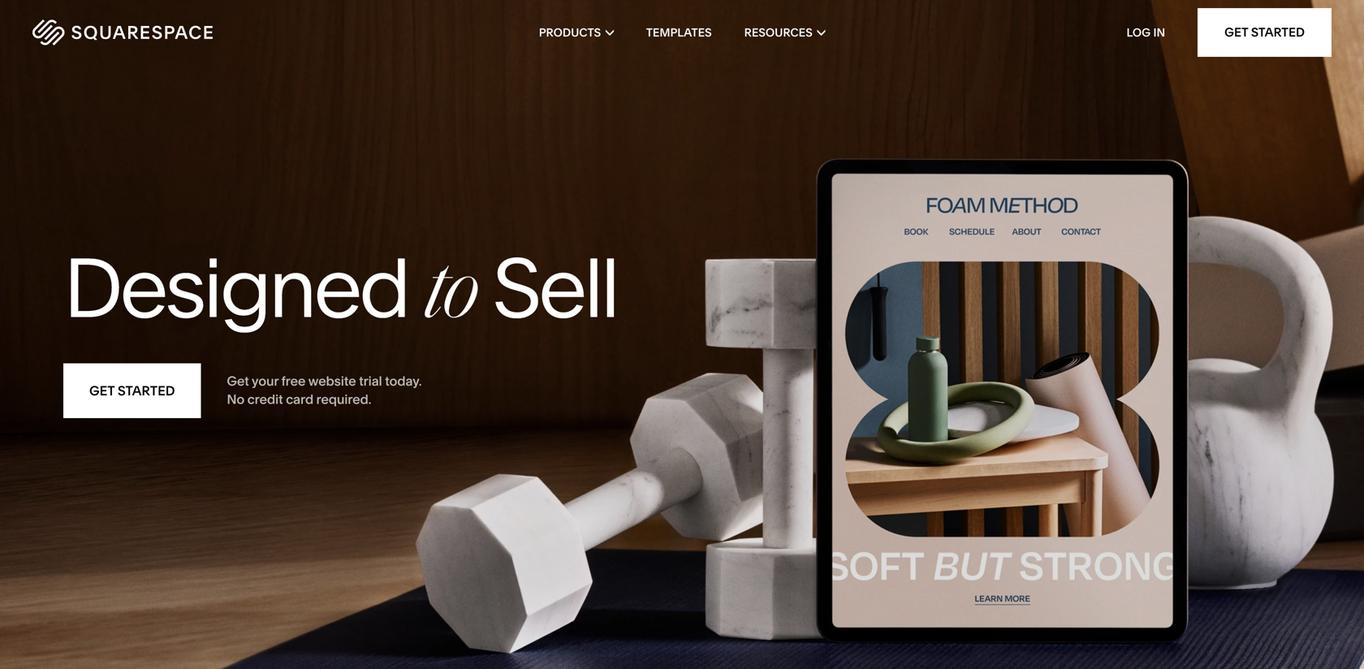 Task type: describe. For each thing, give the bounding box(es) containing it.
card
[[286, 392, 313, 407]]

get for the bottom the get started link
[[89, 383, 115, 399]]

squarespace logo image
[[32, 19, 213, 45]]

get your free website trial today. no credit card required.
[[227, 373, 422, 407]]

to
[[425, 256, 476, 337]]

in
[[1154, 26, 1166, 39]]

1 vertical spatial get started
[[89, 383, 175, 399]]

today.
[[385, 373, 422, 389]]

resources button
[[745, 0, 826, 65]]

0 vertical spatial started
[[1252, 25, 1305, 40]]

get for the topmost the get started link
[[1225, 25, 1249, 40]]



Task type: vqa. For each thing, say whether or not it's contained in the screenshot.
Know link
no



Task type: locate. For each thing, give the bounding box(es) containing it.
0 horizontal spatial started
[[118, 383, 175, 399]]

your
[[252, 373, 279, 389]]

trial
[[359, 373, 382, 389]]

templates link
[[646, 0, 712, 65]]

products button
[[539, 0, 614, 65]]

log             in link
[[1127, 26, 1166, 39]]

get started link
[[1198, 8, 1332, 57], [63, 363, 201, 418]]

started
[[1252, 25, 1305, 40], [118, 383, 175, 399]]

0 vertical spatial get started
[[1225, 25, 1305, 40]]

required.
[[316, 392, 371, 407]]

free
[[281, 373, 306, 389]]

0 horizontal spatial get started
[[89, 383, 175, 399]]

credit
[[247, 392, 283, 407]]

log
[[1127, 26, 1151, 39]]

log             in
[[1127, 26, 1166, 39]]

0 horizontal spatial get started link
[[63, 363, 201, 418]]

1 horizontal spatial get
[[227, 373, 249, 389]]

1 vertical spatial started
[[118, 383, 175, 399]]

get inside get your free website trial today. no credit card required.
[[227, 373, 249, 389]]

squarespace logo link
[[32, 19, 292, 45]]

designed to sell
[[63, 238, 618, 338]]

templates
[[646, 26, 712, 39]]

0 horizontal spatial get
[[89, 383, 115, 399]]

1 horizontal spatial get started link
[[1198, 8, 1332, 57]]

sell
[[493, 238, 618, 338]]

get
[[1225, 25, 1249, 40], [227, 373, 249, 389], [89, 383, 115, 399]]

0 vertical spatial get started link
[[1198, 8, 1332, 57]]

no
[[227, 392, 245, 407]]

designed
[[63, 238, 408, 338]]

1 horizontal spatial started
[[1252, 25, 1305, 40]]

1 horizontal spatial get started
[[1225, 25, 1305, 40]]

get started
[[1225, 25, 1305, 40], [89, 383, 175, 399]]

2 horizontal spatial get
[[1225, 25, 1249, 40]]

products
[[539, 26, 601, 39]]

website
[[308, 373, 356, 389]]

resources
[[745, 26, 813, 39]]

1 vertical spatial get started link
[[63, 363, 201, 418]]



